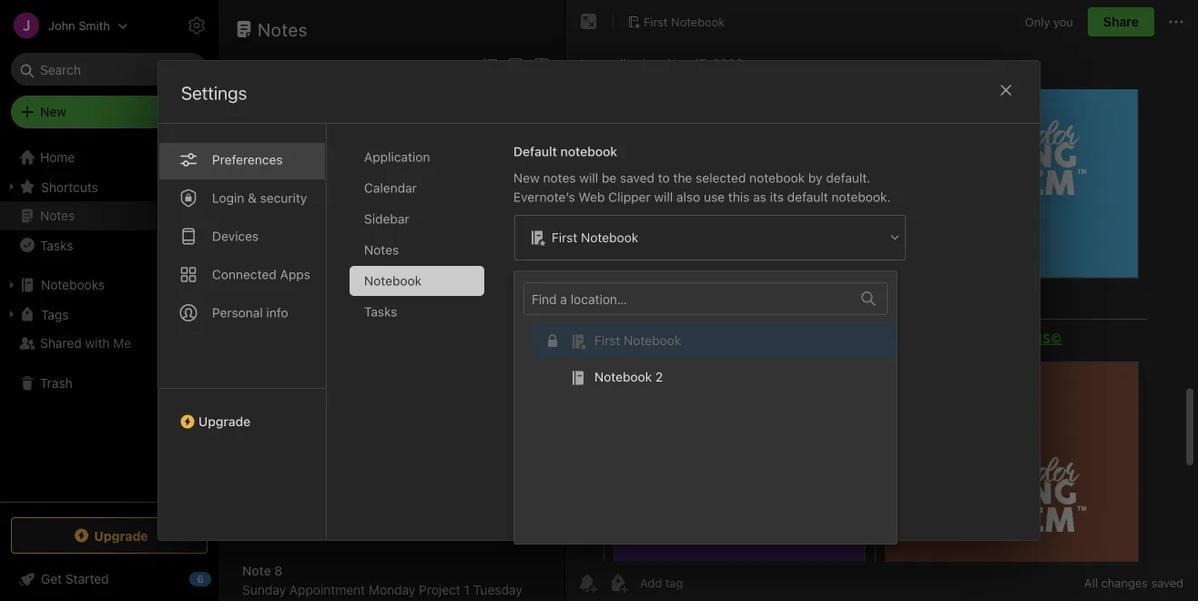 Task type: vqa. For each thing, say whether or not it's contained in the screenshot.
use
yes



Task type: describe. For each thing, give the bounding box(es) containing it.
use
[[704, 189, 725, 205]]

minutes for tag 2
[[257, 405, 298, 418]]

nov
[[667, 56, 691, 71]]

close image
[[996, 79, 1017, 101]]

note for note 8
[[242, 563, 271, 578]]

connected
[[212, 267, 277, 282]]

tags
[[41, 307, 69, 322]]

1 vertical spatial tag
[[364, 295, 382, 308]]

4
[[275, 235, 283, 251]]

first notebook inside first notebook cell
[[595, 333, 682, 348]]

minutes for tag 3
[[252, 169, 293, 182]]

1 inside "sunday appointment monday project 1 tuesday"
[[464, 583, 470, 598]]

Find a location field
[[524, 282, 906, 533]]

note 4 what went well? project 1 what didn't go well? project 2 what can i improve on? project3
[[242, 235, 515, 289]]

10 for 10 notes
[[240, 57, 254, 72]]

first notebook cell
[[533, 322, 906, 359]]

0 vertical spatial notebook
[[561, 144, 618, 159]]

application
[[364, 149, 430, 164]]

1 vertical spatial upgrade button
[[11, 517, 208, 554]]

improve
[[364, 274, 411, 289]]

login & security
[[212, 190, 307, 205]]

1 inside "note 4 what went well? project 1 what didn't go well? project 2 what can i improve on? project3"
[[386, 255, 392, 270]]

soon
[[310, 145, 339, 160]]

personal
[[212, 305, 263, 320]]

2 inside notebook 2 cell
[[656, 369, 663, 384]]

home link
[[0, 143, 219, 172]]

one
[[273, 402, 294, 417]]

notebooks
[[41, 277, 105, 292]]

2 horizontal spatial what
[[396, 255, 427, 270]]

share button
[[1088, 7, 1155, 36]]

tasks inside tab
[[364, 304, 398, 319]]

tasks tab
[[350, 297, 485, 327]]

expand tags image
[[5, 307, 19, 322]]

books
[[383, 364, 419, 379]]

2 down improve
[[385, 295, 392, 308]]

0 vertical spatial project
[[341, 255, 383, 270]]

0 horizontal spatial notes
[[40, 208, 75, 223]]

future
[[387, 145, 422, 160]]

Default notebook field
[[514, 214, 907, 261]]

tree containing home
[[0, 143, 219, 501]]

finish)
[[305, 364, 341, 379]]

preferences
[[212, 152, 283, 167]]

share
[[1104, 14, 1140, 29]]

notebook inside button
[[671, 15, 725, 28]]

monday
[[369, 583, 416, 598]]

to inside the "start (and finish) all the books you've been wanting to read and keep your ideas about them all in one place. tip: if you're reading a physical book, take pictu..."
[[292, 383, 304, 398]]

notes tab
[[350, 235, 485, 265]]

sidebar tab
[[350, 204, 485, 234]]

its
[[770, 189, 784, 205]]

on
[[649, 56, 664, 71]]

trash link
[[0, 369, 218, 398]]

first notebook row
[[524, 322, 906, 359]]

2023
[[713, 56, 744, 71]]

info
[[266, 305, 288, 320]]

2 9 from the top
[[242, 296, 249, 308]]

default
[[514, 144, 557, 159]]

1 vertical spatial minutes
[[252, 296, 293, 308]]

tag 3
[[329, 169, 357, 181]]

notebook inside field
[[581, 230, 639, 245]]

2 left if
[[356, 404, 362, 417]]

physical
[[472, 402, 520, 417]]

new for new notes will be saved to the selected notebook by default. evernote's web clipper will also use this as its default notebook.
[[514, 170, 540, 185]]

home
[[40, 150, 75, 165]]

8
[[275, 563, 283, 578]]

read
[[307, 383, 333, 398]]

trash
[[40, 376, 73, 391]]

notes for new
[[543, 170, 576, 185]]

first notebook button
[[621, 9, 732, 35]]

1 vertical spatial all
[[242, 402, 255, 417]]

last edited on nov 17, 2023
[[580, 56, 744, 71]]

expand note image
[[578, 11, 600, 33]]

tip:
[[337, 402, 359, 417]]

ideas
[[424, 383, 455, 398]]

in
[[259, 402, 269, 417]]

shortcuts
[[41, 179, 98, 194]]

1 do from the left
[[242, 145, 259, 160]]

calendar
[[364, 180, 417, 195]]

tasks button
[[0, 230, 218, 260]]

connected apps
[[212, 267, 311, 282]]

personal info
[[212, 305, 288, 320]]

shared
[[40, 336, 82, 351]]

add tag image
[[608, 572, 629, 594]]

add a reminder image
[[577, 572, 598, 594]]

17,
[[694, 56, 709, 71]]

2 do from the left
[[290, 145, 306, 160]]

new for new
[[40, 104, 66, 119]]

on?
[[415, 274, 436, 289]]

10 notes
[[240, 57, 290, 72]]

upgrade for bottom upgrade popup button
[[94, 528, 148, 543]]

notebooks link
[[0, 271, 218, 300]]

do now do soon for the future
[[242, 145, 422, 160]]

2 inside "note 4 what went well? project 1 what didn't go well? project 2 what can i improve on? project3"
[[287, 274, 295, 289]]

edited
[[609, 56, 646, 71]]

clipper
[[609, 189, 651, 205]]

reading
[[414, 402, 458, 417]]

appointment
[[289, 583, 365, 598]]

all
[[1085, 576, 1099, 590]]

10 for 10 minutes ago
[[242, 405, 254, 418]]

first notebook inside first notebook field
[[552, 230, 639, 245]]

and
[[337, 383, 359, 398]]

sidebar
[[364, 211, 410, 226]]

note 8
[[242, 563, 283, 578]]

didn't
[[430, 255, 464, 270]]

notebook inside row
[[624, 333, 682, 348]]

0 horizontal spatial what
[[242, 255, 273, 270]]

as
[[753, 189, 767, 205]]

0 horizontal spatial tag 2
[[334, 404, 362, 417]]

Note Editor text field
[[566, 87, 1199, 564]]

shared with me
[[40, 336, 131, 351]]

tuesday
[[473, 583, 523, 598]]

1 well? from the left
[[309, 255, 338, 270]]

new notes will be saved to the selected notebook by default. evernote's web clipper will also use this as its default notebook.
[[514, 170, 891, 205]]

place.
[[298, 402, 333, 417]]

only
[[1026, 15, 1051, 28]]

login
[[212, 190, 244, 205]]



Task type: locate. For each thing, give the bounding box(es) containing it.
2 horizontal spatial first
[[644, 15, 668, 28]]

tag for 10 minutes ago
[[334, 404, 353, 417]]

tab list containing preferences
[[158, 124, 327, 540]]

0 vertical spatial notes
[[258, 18, 308, 40]]

0 vertical spatial will
[[580, 170, 599, 185]]

last
[[580, 56, 605, 71]]

saved inside new notes will be saved to the selected notebook by default. evernote's web clipper will also use this as its default notebook.
[[620, 170, 655, 185]]

Find a location… text field
[[525, 284, 851, 314]]

ago
[[296, 169, 315, 182], [296, 296, 315, 308], [301, 405, 320, 418]]

notebook 2
[[595, 369, 663, 384]]

0 vertical spatial tag 2
[[364, 295, 392, 308]]

1 horizontal spatial 1
[[464, 583, 470, 598]]

the right for on the left of page
[[365, 145, 384, 160]]

2 horizontal spatial notes
[[364, 242, 399, 257]]

the inside the "start (and finish) all the books you've been wanting to read and keep your ideas about them all in one place. tip: if you're reading a physical book, take pictu..."
[[361, 364, 380, 379]]

0 horizontal spatial tab list
[[158, 124, 327, 540]]

application tab
[[350, 142, 485, 172]]

1 vertical spatial saved
[[1152, 576, 1184, 590]]

1 left the "tuesday"
[[464, 583, 470, 598]]

saved up "clipper"
[[620, 170, 655, 185]]

first inside button
[[644, 15, 668, 28]]

you've
[[422, 364, 461, 379]]

keep
[[362, 383, 391, 398]]

1 horizontal spatial notes
[[258, 18, 308, 40]]

1 vertical spatial notes
[[543, 170, 576, 185]]

0 horizontal spatial well?
[[309, 255, 338, 270]]

tasks
[[40, 238, 73, 253], [364, 304, 398, 319]]

0 horizontal spatial notebook
[[561, 144, 618, 159]]

0 vertical spatial 9
[[242, 169, 249, 182]]

to down (and
[[292, 383, 304, 398]]

notes down the sidebar
[[364, 242, 399, 257]]

now
[[262, 145, 286, 160]]

notes inside new notes will be saved to the selected notebook by default. evernote's web clipper will also use this as its default notebook.
[[543, 170, 576, 185]]

security
[[260, 190, 307, 205]]

saved
[[620, 170, 655, 185], [1152, 576, 1184, 590]]

project up i
[[341, 255, 383, 270]]

1 horizontal spatial saved
[[1152, 576, 1184, 590]]

first up notebook 2
[[595, 333, 621, 348]]

1 vertical spatial notebook
[[750, 170, 805, 185]]

2 vertical spatial notes
[[364, 242, 399, 257]]

1 vertical spatial tasks
[[364, 304, 398, 319]]

with
[[85, 336, 110, 351]]

0 horizontal spatial upgrade
[[94, 528, 148, 543]]

10
[[240, 57, 254, 72], [242, 405, 254, 418]]

tasks up notebooks
[[40, 238, 73, 253]]

0 horizontal spatial tasks
[[40, 238, 73, 253]]

note
[[242, 235, 271, 251], [242, 563, 271, 578]]

2 vertical spatial minutes
[[257, 405, 298, 418]]

default.
[[826, 170, 871, 185]]

1 horizontal spatial do
[[290, 145, 306, 160]]

well?
[[309, 255, 338, 270], [486, 255, 515, 270]]

will up web
[[580, 170, 599, 185]]

note for note 4 what went well? project 1 what didn't go well? project 2 what can i improve on? project3
[[242, 235, 271, 251]]

minutes up the 0/3
[[252, 169, 293, 182]]

3
[[351, 169, 357, 181]]

1 vertical spatial first
[[552, 230, 578, 245]]

first inside field
[[552, 230, 578, 245]]

pictu...
[[307, 421, 348, 436]]

1 vertical spatial first notebook
[[552, 230, 639, 245]]

been
[[464, 364, 494, 379]]

minutes up take
[[257, 405, 298, 418]]

1 vertical spatial 1
[[464, 583, 470, 598]]

0 vertical spatial upgrade button
[[158, 388, 326, 436]]

0 vertical spatial note
[[242, 235, 271, 251]]

2 note from the top
[[242, 563, 271, 578]]

10 minutes ago
[[242, 405, 320, 418]]

the up also
[[674, 170, 693, 185]]

0 horizontal spatial to
[[292, 383, 304, 398]]

2 vertical spatial ago
[[301, 405, 320, 418]]

devices
[[212, 229, 259, 244]]

notes up evernote's
[[543, 170, 576, 185]]

notes up now
[[258, 57, 290, 72]]

0 vertical spatial tag
[[329, 169, 348, 181]]

0 horizontal spatial 1
[[386, 255, 392, 270]]

tab list
[[158, 124, 327, 540], [350, 142, 499, 540]]

1 vertical spatial note
[[242, 563, 271, 578]]

1 horizontal spatial first
[[595, 333, 621, 348]]

ago down 'read'
[[301, 405, 320, 418]]

0 horizontal spatial saved
[[620, 170, 655, 185]]

also
[[677, 189, 701, 205]]

2 vertical spatial first
[[595, 333, 621, 348]]

0 horizontal spatial will
[[580, 170, 599, 185]]

notes for 10
[[258, 57, 290, 72]]

web
[[579, 189, 605, 205]]

new inside new notes will be saved to the selected notebook by default. evernote's web clipper will also use this as its default notebook.
[[514, 170, 540, 185]]

ago for tag 3
[[296, 169, 315, 182]]

1 vertical spatial will
[[654, 189, 673, 205]]

1 horizontal spatial tasks
[[364, 304, 398, 319]]

default notebook
[[514, 144, 618, 159]]

tag for 9 minutes ago
[[329, 169, 348, 181]]

do left now
[[242, 145, 259, 160]]

1 horizontal spatial all
[[344, 364, 358, 379]]

2 vertical spatial tag
[[334, 404, 353, 417]]

notes inside tab
[[364, 242, 399, 257]]

0 horizontal spatial all
[[242, 402, 255, 417]]

first
[[644, 15, 668, 28], [552, 230, 578, 245], [595, 333, 621, 348]]

2 down the went on the left of the page
[[287, 274, 295, 289]]

2 well? from the left
[[486, 255, 515, 270]]

start
[[242, 364, 271, 379]]

1 9 minutes ago from the top
[[242, 169, 315, 182]]

upgrade
[[199, 414, 251, 429], [94, 528, 148, 543]]

upgrade button
[[158, 388, 326, 436], [11, 517, 208, 554]]

all changes saved
[[1085, 576, 1184, 590]]

tag down and
[[334, 404, 353, 417]]

notes up 10 notes
[[258, 18, 308, 40]]

what left the went on the left of the page
[[242, 255, 273, 270]]

upgrade inside tab list
[[199, 414, 251, 429]]

new up evernote's
[[514, 170, 540, 185]]

expand notebooks image
[[5, 278, 19, 292]]

notebook 2 cell
[[533, 359, 906, 395]]

notebook inside new notes will be saved to the selected notebook by default. evernote's web clipper will also use this as its default notebook.
[[750, 170, 805, 185]]

1 horizontal spatial will
[[654, 189, 673, 205]]

default
[[788, 189, 829, 205]]

tag 2 left if
[[334, 404, 362, 417]]

10 left in
[[242, 405, 254, 418]]

notebook inside tab
[[364, 273, 422, 288]]

tag 2
[[364, 295, 392, 308], [334, 404, 362, 417]]

note inside "note 4 what went well? project 1 what didn't go well? project 2 what can i improve on? project3"
[[242, 235, 271, 251]]

minutes down connected apps
[[252, 296, 293, 308]]

tree
[[0, 143, 219, 501]]

0 horizontal spatial do
[[242, 145, 259, 160]]

all up and
[[344, 364, 358, 379]]

1 note from the top
[[242, 235, 271, 251]]

2
[[287, 274, 295, 289], [385, 295, 392, 308], [656, 369, 663, 384], [356, 404, 362, 417]]

1 horizontal spatial notebook
[[750, 170, 805, 185]]

upgrade for top upgrade popup button
[[199, 414, 251, 429]]

project right monday
[[419, 583, 461, 598]]

the inside new notes will be saved to the selected notebook by default. evernote's web clipper will also use this as its default notebook.
[[674, 170, 693, 185]]

ago for tag 2
[[301, 405, 320, 418]]

what left can
[[298, 274, 329, 289]]

first down evernote's
[[552, 230, 578, 245]]

9 minutes ago down the apps
[[242, 296, 315, 308]]

0 vertical spatial to
[[658, 170, 670, 185]]

well? up can
[[309, 255, 338, 270]]

1 horizontal spatial notes
[[543, 170, 576, 185]]

a
[[461, 402, 468, 417]]

0 vertical spatial minutes
[[252, 169, 293, 182]]

all left in
[[242, 402, 255, 417]]

0 vertical spatial upgrade
[[199, 414, 251, 429]]

you're
[[374, 402, 410, 417]]

0 vertical spatial first notebook
[[644, 15, 725, 28]]

do
[[242, 145, 259, 160], [290, 145, 306, 160]]

first inside cell
[[595, 333, 621, 348]]

2 vertical spatial project
[[419, 583, 461, 598]]

None search field
[[24, 53, 195, 86]]

2 vertical spatial the
[[361, 364, 380, 379]]

0 vertical spatial tasks
[[40, 238, 73, 253]]

9 minutes ago up the 0/3
[[242, 169, 315, 182]]

well? right "go"
[[486, 255, 515, 270]]

0 vertical spatial notes
[[258, 57, 290, 72]]

shortcuts button
[[0, 172, 218, 201]]

1 horizontal spatial project
[[341, 255, 383, 270]]

take
[[279, 421, 304, 436]]

1 horizontal spatial well?
[[486, 255, 515, 270]]

project inside "sunday appointment monday project 1 tuesday"
[[419, 583, 461, 598]]

0 vertical spatial 1
[[386, 255, 392, 270]]

1 horizontal spatial to
[[658, 170, 670, 185]]

1 vertical spatial to
[[292, 383, 304, 398]]

1 horizontal spatial upgrade
[[199, 414, 251, 429]]

start (and finish) all the books you've been wanting to read and keep your ideas about them all in one place. tip: if you're reading a physical book, take pictu...
[[242, 364, 526, 436]]

tags button
[[0, 300, 218, 329]]

ago down the apps
[[296, 296, 315, 308]]

0 vertical spatial 10
[[240, 57, 254, 72]]

if
[[362, 402, 370, 417]]

0 horizontal spatial project
[[242, 274, 284, 289]]

new up "home"
[[40, 104, 66, 119]]

changes
[[1102, 576, 1149, 590]]

first notebook up notebook 2
[[595, 333, 682, 348]]

to inside new notes will be saved to the selected notebook by default. evernote's web clipper will also use this as its default notebook.
[[658, 170, 670, 185]]

can
[[333, 274, 354, 289]]

book,
[[242, 421, 275, 436]]

10 up settings
[[240, 57, 254, 72]]

this
[[729, 189, 750, 205]]

selected
[[696, 170, 746, 185]]

1 vertical spatial 9
[[242, 296, 249, 308]]

tab list containing application
[[350, 142, 499, 540]]

first notebook up nov
[[644, 15, 725, 28]]

0 vertical spatial the
[[365, 145, 384, 160]]

your
[[394, 383, 420, 398]]

1 9 from the top
[[242, 169, 249, 182]]

tasks inside button
[[40, 238, 73, 253]]

new inside popup button
[[40, 104, 66, 119]]

notes down shortcuts
[[40, 208, 75, 223]]

do right now
[[290, 145, 306, 160]]

0/3
[[262, 189, 279, 202]]

Search text field
[[24, 53, 195, 86]]

2 9 minutes ago from the top
[[242, 296, 315, 308]]

0 vertical spatial new
[[40, 104, 66, 119]]

notebook up 'be' at the top
[[561, 144, 618, 159]]

notebook tab
[[350, 266, 485, 296]]

be
[[602, 170, 617, 185]]

1 horizontal spatial what
[[298, 274, 329, 289]]

new button
[[11, 96, 208, 128]]

tag left 3 at the left
[[329, 169, 348, 181]]

0 vertical spatial all
[[344, 364, 358, 379]]

9 minutes ago
[[242, 169, 315, 182], [242, 296, 315, 308]]

1 vertical spatial 9 minutes ago
[[242, 296, 315, 308]]

0 vertical spatial first
[[644, 15, 668, 28]]

only you
[[1026, 15, 1074, 28]]

0 horizontal spatial first
[[552, 230, 578, 245]]

will left also
[[654, 189, 673, 205]]

1
[[386, 255, 392, 270], [464, 583, 470, 598]]

0 vertical spatial 9 minutes ago
[[242, 169, 315, 182]]

1 vertical spatial tag 2
[[334, 404, 362, 417]]

what up on? at left top
[[396, 255, 427, 270]]

0 horizontal spatial notes
[[258, 57, 290, 72]]

by
[[809, 170, 823, 185]]

0 vertical spatial ago
[[296, 169, 315, 182]]

1 horizontal spatial new
[[514, 170, 540, 185]]

row group containing first notebook
[[524, 322, 906, 395]]

1 horizontal spatial tab list
[[350, 142, 499, 540]]

notebook.
[[832, 189, 891, 205]]

go
[[467, 255, 482, 270]]

to right 'be' at the top
[[658, 170, 670, 185]]

tag 2 down improve
[[364, 295, 392, 308]]

tasks down improve
[[364, 304, 398, 319]]

ago down the soon at the left of page
[[296, 169, 315, 182]]

i
[[357, 274, 361, 289]]

the up keep
[[361, 364, 380, 379]]

sunday appointment monday project 1 tuesday
[[242, 583, 523, 601]]

them
[[496, 383, 526, 398]]

tag down improve
[[364, 295, 382, 308]]

1 vertical spatial ago
[[296, 296, 315, 308]]

1 vertical spatial notes
[[40, 208, 75, 223]]

notebook up its
[[750, 170, 805, 185]]

notes link
[[0, 201, 218, 230]]

settings image
[[186, 15, 208, 36]]

9 down preferences
[[242, 169, 249, 182]]

first notebook inside first notebook button
[[644, 15, 725, 28]]

first up on
[[644, 15, 668, 28]]

row group
[[524, 322, 906, 395]]

first notebook
[[644, 15, 725, 28], [552, 230, 639, 245], [595, 333, 682, 348]]

apps
[[280, 267, 311, 282]]

1 up improve
[[386, 255, 392, 270]]

9 down connected
[[242, 296, 249, 308]]

2 vertical spatial first notebook
[[595, 333, 682, 348]]

1 vertical spatial upgrade
[[94, 528, 148, 543]]

saved right changes at right
[[1152, 576, 1184, 590]]

2 horizontal spatial project
[[419, 583, 461, 598]]

what
[[242, 255, 273, 270], [396, 255, 427, 270], [298, 274, 329, 289]]

calendar tab
[[350, 173, 485, 203]]

saved inside note window element
[[1152, 576, 1184, 590]]

me
[[113, 336, 131, 351]]

1 horizontal spatial tag 2
[[364, 295, 392, 308]]

2 down first notebook row
[[656, 369, 663, 384]]

project
[[341, 255, 383, 270], [242, 274, 284, 289], [419, 583, 461, 598]]

project3
[[439, 274, 489, 289]]

1 vertical spatial the
[[674, 170, 693, 185]]

you
[[1054, 15, 1074, 28]]

wanting
[[242, 383, 289, 398]]

0 horizontal spatial new
[[40, 104, 66, 119]]

project down the went on the left of the page
[[242, 274, 284, 289]]

note left '4'
[[242, 235, 271, 251]]

1 vertical spatial 10
[[242, 405, 254, 418]]

shared with me link
[[0, 329, 218, 358]]

0 vertical spatial saved
[[620, 170, 655, 185]]

first notebook down web
[[552, 230, 639, 245]]

(and
[[274, 364, 301, 379]]

note window element
[[566, 0, 1199, 601]]

1 vertical spatial project
[[242, 274, 284, 289]]

1 vertical spatial new
[[514, 170, 540, 185]]

note up sunday
[[242, 563, 271, 578]]



